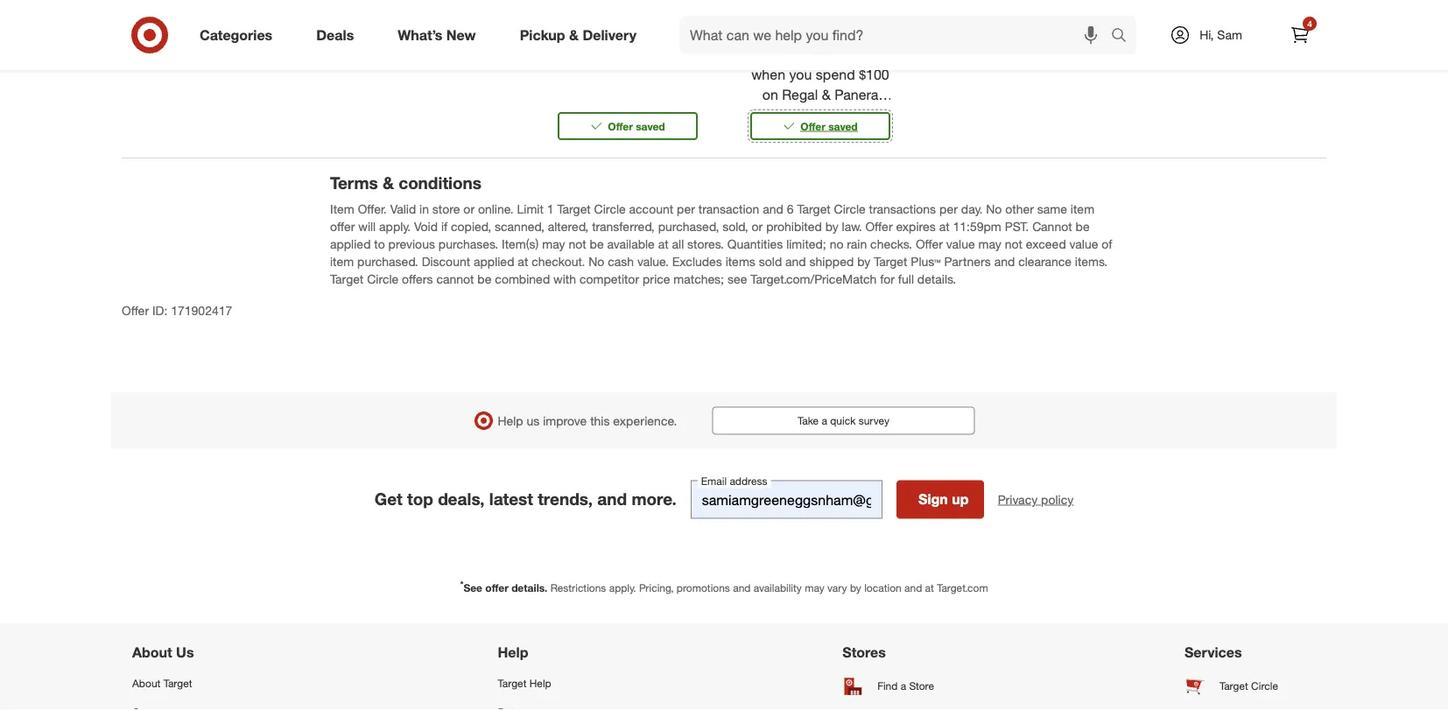 Task type: vqa. For each thing, say whether or not it's contained in the screenshot.
Score earnings by completing a bonus or earn 1% when you shop*
no



Task type: describe. For each thing, give the bounding box(es) containing it.
about target link
[[132, 669, 264, 698]]

you
[[790, 66, 812, 83]]

1 horizontal spatial be
[[590, 236, 604, 251]]

and right location
[[905, 581, 923, 594]]

about target
[[132, 677, 192, 690]]

pickup & delivery
[[520, 26, 637, 43]]

off
[[636, 26, 653, 43]]

limit
[[517, 201, 544, 216]]

target circle link
[[1185, 669, 1317, 704]]

take a quick survey
[[798, 414, 890, 428]]

0 vertical spatial by
[[826, 219, 839, 234]]

new
[[447, 26, 476, 43]]

quantities
[[728, 236, 783, 251]]

up
[[952, 491, 969, 508]]

hi,
[[1200, 27, 1215, 42]]

all
[[672, 236, 684, 251]]

15% off
[[603, 26, 653, 43]]

quick
[[831, 414, 856, 428]]

target.com
[[937, 581, 989, 594]]

purchased.
[[358, 254, 419, 269]]

what's
[[398, 26, 443, 43]]

may inside * see offer details. restrictions apply. pricing, promotions and availability may vary by location and at target.com
[[805, 581, 825, 594]]

when
[[752, 66, 786, 83]]

target help
[[498, 677, 552, 690]]

us
[[527, 413, 540, 428]]

1 vertical spatial by
[[858, 254, 871, 269]]

panera
[[835, 86, 879, 103]]

cash
[[608, 254, 634, 269]]

what's new
[[398, 26, 476, 43]]

4 link
[[1282, 16, 1320, 54]]

take a quick survey button
[[713, 407, 975, 435]]

about for about target
[[132, 677, 161, 690]]

target.com/pricematch
[[751, 271, 877, 287]]

1 horizontal spatial item
[[1071, 201, 1095, 216]]

offer saved button for get $15 target giftcard
[[751, 112, 891, 140]]

offer id: 171902417
[[122, 303, 232, 318]]

categories link
[[185, 16, 295, 54]]

1 value from the left
[[947, 236, 976, 251]]

excludes
[[673, 254, 722, 269]]

11:59pm
[[954, 219, 1002, 234]]

171902417
[[171, 303, 232, 318]]

terms
[[330, 172, 378, 193]]

sam
[[1218, 27, 1243, 42]]

at up combined at top
[[518, 254, 528, 269]]

offer inside terms & conditions item offer. valid in store or online. limit 1 target circle account per transaction and 6 target circle transactions per day. no other same item offer will apply. void if copied, scanned, altered, transferred, purchased, sold, or prohibited by law. offer expires at 11:59pm pst. cannot be applied to previous purchases. item(s) may not be available at all stores. quantities limited; no rain checks. offer value may not exceed value of item purchased. discount applied at checkout. no cash value. excludes items sold and shipped by target plus™ partners and clearance items. target circle offers cannot be combined with competitor price matches; see target.com/pricematch for full details.
[[330, 219, 355, 234]]

0 horizontal spatial be
[[478, 271, 492, 287]]

matches;
[[674, 271, 724, 287]]

checkout.
[[532, 254, 586, 269]]

6
[[787, 201, 794, 216]]

2 horizontal spatial may
[[979, 236, 1002, 251]]

with
[[554, 271, 576, 287]]

at right expires
[[940, 219, 950, 234]]

rain
[[847, 236, 867, 251]]

pricing,
[[639, 581, 674, 594]]

valid
[[390, 201, 416, 216]]

target help link
[[498, 669, 609, 698]]

id:
[[152, 303, 168, 318]]

deals link
[[302, 16, 376, 54]]

4
[[1308, 18, 1313, 29]]

to
[[374, 236, 385, 251]]

help for help us improve this experience.
[[498, 413, 524, 428]]

1 vertical spatial item
[[330, 254, 354, 269]]

about us
[[132, 644, 194, 662]]

0 horizontal spatial may
[[542, 236, 566, 251]]

0 horizontal spatial or
[[464, 201, 475, 216]]

store
[[910, 680, 935, 693]]

same
[[1038, 201, 1068, 216]]

item(s)
[[502, 236, 539, 251]]

details. inside * see offer details. restrictions apply. pricing, promotions and availability may vary by location and at target.com
[[512, 581, 548, 594]]

on
[[763, 86, 779, 103]]

law.
[[842, 219, 863, 234]]

expires
[[897, 219, 936, 234]]

store
[[433, 201, 460, 216]]

2 not from the left
[[1005, 236, 1023, 251]]

1 vertical spatial no
[[589, 254, 605, 269]]

privacy policy link
[[998, 491, 1074, 509]]

at inside * see offer details. restrictions apply. pricing, promotions and availability may vary by location and at target.com
[[926, 581, 935, 594]]

services
[[1185, 644, 1243, 662]]

get top deals, latest trends, and more.
[[375, 489, 677, 510]]

what's new link
[[383, 16, 498, 54]]

giftcard
[[793, 46, 849, 63]]

scanned,
[[495, 219, 545, 234]]

partners
[[945, 254, 991, 269]]

offer saved button for 15% off
[[558, 112, 698, 140]]

latest
[[490, 489, 533, 510]]

delivery
[[583, 26, 637, 43]]

top
[[407, 489, 434, 510]]

1 horizontal spatial no
[[987, 201, 1002, 216]]

* see offer details. restrictions apply. pricing, promotions and availability may vary by location and at target.com
[[460, 579, 989, 594]]

combined
[[495, 271, 550, 287]]



Task type: locate. For each thing, give the bounding box(es) containing it.
saved up account
[[636, 119, 665, 133]]

1 vertical spatial about
[[132, 677, 161, 690]]

*
[[460, 579, 464, 590]]

search button
[[1104, 16, 1146, 58]]

and down limited;
[[786, 254, 807, 269]]

help us improve this experience.
[[498, 413, 677, 428]]

per up purchased, on the left top of page
[[677, 201, 696, 216]]

1 vertical spatial or
[[752, 219, 763, 234]]

2 vertical spatial &
[[383, 172, 394, 193]]

terms & conditions item offer. valid in store or online. limit 1 target circle account per transaction and 6 target circle transactions per day. no other same item offer will apply. void if copied, scanned, altered, transferred, purchased, sold, or prohibited by law. offer expires at 11:59pm pst. cannot be applied to previous purchases. item(s) may not be available at all stores. quantities limited; no rain checks. offer value may not exceed value of item purchased. discount applied at checkout. no cash value. excludes items sold and shipped by target plus™ partners and clearance items. target circle offers cannot be combined with competitor price matches; see target.com/pricematch for full details.
[[330, 172, 1116, 287]]

0 vertical spatial help
[[498, 413, 524, 428]]

help inside the target help link
[[530, 677, 552, 690]]

1 horizontal spatial apply.
[[609, 581, 636, 594]]

privacy policy
[[998, 492, 1074, 507]]

1 horizontal spatial details.
[[918, 271, 957, 287]]

offer saved up account
[[608, 119, 665, 133]]

What can we help you find? suggestions appear below search field
[[680, 16, 1116, 54]]

not down "pst."
[[1005, 236, 1023, 251]]

improve
[[543, 413, 587, 428]]

0 vertical spatial offer
[[330, 219, 355, 234]]

get for top
[[375, 489, 403, 510]]

and right partners
[[995, 254, 1016, 269]]

$100
[[860, 66, 890, 83]]

0 horizontal spatial a
[[822, 414, 828, 428]]

conditions
[[399, 172, 482, 193]]

by right vary
[[851, 581, 862, 594]]

0 vertical spatial get
[[773, 26, 797, 43]]

find
[[878, 680, 898, 693]]

offer saved for get $15 target giftcard
[[801, 119, 858, 133]]

about up about target
[[132, 644, 172, 662]]

pickup
[[520, 26, 566, 43]]

0 horizontal spatial &
[[383, 172, 394, 193]]

giftcards
[[791, 106, 851, 123]]

& for conditions
[[383, 172, 394, 193]]

2 vertical spatial be
[[478, 271, 492, 287]]

promotions
[[677, 581, 730, 594]]

get $15 target giftcard when you spend $100 on regal & panera giftcards
[[752, 26, 890, 123]]

get left top
[[375, 489, 403, 510]]

2 offer saved button from the left
[[751, 112, 891, 140]]

offer down item
[[330, 219, 355, 234]]

& up giftcards
[[822, 86, 831, 103]]

2 about from the top
[[132, 677, 161, 690]]

1
[[547, 201, 554, 216]]

15%
[[603, 26, 632, 43]]

clearance
[[1019, 254, 1072, 269]]

us
[[176, 644, 194, 662]]

value up partners
[[947, 236, 976, 251]]

be
[[1076, 219, 1090, 234], [590, 236, 604, 251], [478, 271, 492, 287]]

0 horizontal spatial offer saved button
[[558, 112, 698, 140]]

account
[[629, 201, 674, 216]]

no
[[830, 236, 844, 251]]

deals
[[316, 26, 354, 43]]

1 horizontal spatial saved
[[829, 119, 858, 133]]

1 horizontal spatial per
[[940, 201, 958, 216]]

0 vertical spatial applied
[[330, 236, 371, 251]]

$15
[[801, 26, 823, 43]]

2 vertical spatial help
[[530, 677, 552, 690]]

items
[[726, 254, 756, 269]]

1 per from the left
[[677, 201, 696, 216]]

offer right see
[[486, 581, 509, 594]]

stores
[[843, 644, 886, 662]]

apply. inside * see offer details. restrictions apply. pricing, promotions and availability may vary by location and at target.com
[[609, 581, 636, 594]]

1 horizontal spatial offer saved button
[[751, 112, 891, 140]]

cannot
[[437, 271, 474, 287]]

saved down panera on the right top of the page
[[829, 119, 858, 133]]

apply. left pricing,
[[609, 581, 636, 594]]

not down the altered, on the top left
[[569, 236, 587, 251]]

day.
[[962, 201, 983, 216]]

item
[[330, 201, 355, 216]]

1 horizontal spatial &
[[569, 26, 579, 43]]

apply. inside terms & conditions item offer. valid in store or online. limit 1 target circle account per transaction and 6 target circle transactions per day. no other same item offer will apply. void if copied, scanned, altered, transferred, purchased, sold, or prohibited by law. offer expires at 11:59pm pst. cannot be applied to previous purchases. item(s) may not be available at all stores. quantities limited; no rain checks. offer value may not exceed value of item purchased. discount applied at checkout. no cash value. excludes items sold and shipped by target plus™ partners and clearance items. target circle offers cannot be combined with competitor price matches; see target.com/pricematch for full details.
[[379, 219, 411, 234]]

0 horizontal spatial get
[[375, 489, 403, 510]]

or up quantities
[[752, 219, 763, 234]]

0 horizontal spatial offer
[[330, 219, 355, 234]]

exceed
[[1027, 236, 1067, 251]]

or
[[464, 201, 475, 216], [752, 219, 763, 234]]

by down rain
[[858, 254, 871, 269]]

saved for get $15 target giftcard
[[829, 119, 858, 133]]

0 vertical spatial details.
[[918, 271, 957, 287]]

0 horizontal spatial applied
[[330, 236, 371, 251]]

a right find
[[901, 680, 907, 693]]

0 vertical spatial apply.
[[379, 219, 411, 234]]

no right day.
[[987, 201, 1002, 216]]

0 horizontal spatial details.
[[512, 581, 548, 594]]

cannot
[[1033, 219, 1073, 234]]

offer saved button up account
[[558, 112, 698, 140]]

0 vertical spatial a
[[822, 414, 828, 428]]

None text field
[[691, 481, 883, 519]]

sign up
[[919, 491, 969, 508]]

by inside * see offer details. restrictions apply. pricing, promotions and availability may vary by location and at target.com
[[851, 581, 862, 594]]

item
[[1071, 201, 1095, 216], [330, 254, 354, 269]]

& for delivery
[[569, 26, 579, 43]]

other
[[1006, 201, 1035, 216]]

details. down plus™
[[918, 271, 957, 287]]

1 horizontal spatial or
[[752, 219, 763, 234]]

offer saved
[[608, 119, 665, 133], [801, 119, 858, 133]]

will
[[359, 219, 376, 234]]

a inside button
[[822, 414, 828, 428]]

& right 'pickup'
[[569, 26, 579, 43]]

location
[[865, 581, 902, 594]]

2 horizontal spatial be
[[1076, 219, 1090, 234]]

2 vertical spatial by
[[851, 581, 862, 594]]

availability
[[754, 581, 802, 594]]

0 horizontal spatial not
[[569, 236, 587, 251]]

offer saved down panera on the right top of the page
[[801, 119, 858, 133]]

0 vertical spatial be
[[1076, 219, 1090, 234]]

online.
[[478, 201, 514, 216]]

target inside get $15 target giftcard when you spend $100 on regal & panera giftcards
[[827, 26, 869, 43]]

0 horizontal spatial apply.
[[379, 219, 411, 234]]

1 horizontal spatial not
[[1005, 236, 1023, 251]]

transferred,
[[592, 219, 655, 234]]

details. left restrictions
[[512, 581, 548, 594]]

take
[[798, 414, 819, 428]]

0 vertical spatial about
[[132, 644, 172, 662]]

transactions
[[870, 201, 937, 216]]

and left 6
[[763, 201, 784, 216]]

1 offer saved from the left
[[608, 119, 665, 133]]

& up valid
[[383, 172, 394, 193]]

stores.
[[688, 236, 724, 251]]

no up competitor
[[589, 254, 605, 269]]

checks.
[[871, 236, 913, 251]]

0 horizontal spatial per
[[677, 201, 696, 216]]

details. inside terms & conditions item offer. valid in store or online. limit 1 target circle account per transaction and 6 target circle transactions per day. no other same item offer will apply. void if copied, scanned, altered, transferred, purchased, sold, or prohibited by law. offer expires at 11:59pm pst. cannot be applied to previous purchases. item(s) may not be available at all stores. quantities limited; no rain checks. offer value may not exceed value of item purchased. discount applied at checkout. no cash value. excludes items sold and shipped by target plus™ partners and clearance items. target circle offers cannot be combined with competitor price matches; see target.com/pricematch for full details.
[[918, 271, 957, 287]]

see
[[728, 271, 748, 287]]

offer inside * see offer details. restrictions apply. pricing, promotions and availability may vary by location and at target.com
[[486, 581, 509, 594]]

may left vary
[[805, 581, 825, 594]]

1 vertical spatial details.
[[512, 581, 548, 594]]

1 vertical spatial be
[[590, 236, 604, 251]]

1 horizontal spatial may
[[805, 581, 825, 594]]

1 horizontal spatial value
[[1070, 236, 1099, 251]]

hi, sam
[[1200, 27, 1243, 42]]

sold,
[[723, 219, 749, 234]]

offer saved for 15% off
[[608, 119, 665, 133]]

discount
[[422, 254, 471, 269]]

price
[[643, 271, 671, 287]]

altered,
[[548, 219, 589, 234]]

get inside get $15 target giftcard when you spend $100 on regal & panera giftcards
[[773, 26, 797, 43]]

a right take
[[822, 414, 828, 428]]

and left more.
[[598, 489, 627, 510]]

applied down the will
[[330, 236, 371, 251]]

1 vertical spatial help
[[498, 644, 529, 662]]

see
[[464, 581, 483, 594]]

value up items.
[[1070, 236, 1099, 251]]

applied down purchases.
[[474, 254, 515, 269]]

0 vertical spatial no
[[987, 201, 1002, 216]]

spend
[[816, 66, 856, 83]]

value
[[947, 236, 976, 251], [1070, 236, 1099, 251]]

1 vertical spatial &
[[822, 86, 831, 103]]

&
[[569, 26, 579, 43], [822, 86, 831, 103], [383, 172, 394, 193]]

2 value from the left
[[1070, 236, 1099, 251]]

items.
[[1076, 254, 1108, 269]]

may up checkout.
[[542, 236, 566, 251]]

or up copied,
[[464, 201, 475, 216]]

1 vertical spatial offer
[[486, 581, 509, 594]]

saved for 15% off
[[636, 119, 665, 133]]

0 horizontal spatial item
[[330, 254, 354, 269]]

vary
[[828, 581, 848, 594]]

may down 11:59pm
[[979, 236, 1002, 251]]

find a store link
[[843, 669, 952, 704]]

apply. down valid
[[379, 219, 411, 234]]

offer saved button
[[558, 112, 698, 140], [751, 112, 891, 140]]

2 saved from the left
[[829, 119, 858, 133]]

deals,
[[438, 489, 485, 510]]

and left availability at the bottom right of the page
[[733, 581, 751, 594]]

target circle
[[1220, 680, 1279, 693]]

0 vertical spatial item
[[1071, 201, 1095, 216]]

at left target.com
[[926, 581, 935, 594]]

apply.
[[379, 219, 411, 234], [609, 581, 636, 594]]

2 horizontal spatial &
[[822, 86, 831, 103]]

in
[[420, 201, 429, 216]]

if
[[441, 219, 448, 234]]

1 not from the left
[[569, 236, 587, 251]]

a for take
[[822, 414, 828, 428]]

1 horizontal spatial offer
[[486, 581, 509, 594]]

prohibited
[[767, 219, 822, 234]]

1 vertical spatial a
[[901, 680, 907, 693]]

find a store
[[878, 680, 935, 693]]

2 offer saved from the left
[[801, 119, 858, 133]]

limited;
[[787, 236, 827, 251]]

per left day.
[[940, 201, 958, 216]]

about down about us
[[132, 677, 161, 690]]

0 vertical spatial &
[[569, 26, 579, 43]]

0 horizontal spatial value
[[947, 236, 976, 251]]

0 vertical spatial or
[[464, 201, 475, 216]]

a for find
[[901, 680, 907, 693]]

1 horizontal spatial offer saved
[[801, 119, 858, 133]]

1 saved from the left
[[636, 119, 665, 133]]

about for about us
[[132, 644, 172, 662]]

purchased,
[[658, 219, 719, 234]]

1 vertical spatial apply.
[[609, 581, 636, 594]]

at left all
[[658, 236, 669, 251]]

& inside get $15 target giftcard when you spend $100 on regal & panera giftcards
[[822, 86, 831, 103]]

1 horizontal spatial applied
[[474, 254, 515, 269]]

by up no
[[826, 219, 839, 234]]

full
[[899, 271, 915, 287]]

1 offer saved button from the left
[[558, 112, 698, 140]]

offer saved button down regal
[[751, 112, 891, 140]]

get for $15
[[773, 26, 797, 43]]

1 horizontal spatial a
[[901, 680, 907, 693]]

0 horizontal spatial no
[[589, 254, 605, 269]]

void
[[414, 219, 438, 234]]

1 vertical spatial applied
[[474, 254, 515, 269]]

help for help
[[498, 644, 529, 662]]

& inside terms & conditions item offer. valid in store or online. limit 1 target circle account per transaction and 6 target circle transactions per day. no other same item offer will apply. void if copied, scanned, altered, transferred, purchased, sold, or prohibited by law. offer expires at 11:59pm pst. cannot be applied to previous purchases. item(s) may not be available at all stores. quantities limited; no rain checks. offer value may not exceed value of item purchased. discount applied at checkout. no cash value. excludes items sold and shipped by target plus™ partners and clearance items. target circle offers cannot be combined with competitor price matches; see target.com/pricematch for full details.
[[383, 172, 394, 193]]

of
[[1102, 236, 1113, 251]]

1 horizontal spatial get
[[773, 26, 797, 43]]

categories
[[200, 26, 273, 43]]

get left $15 in the top of the page
[[773, 26, 797, 43]]

1 vertical spatial get
[[375, 489, 403, 510]]

details.
[[918, 271, 957, 287], [512, 581, 548, 594]]

2 per from the left
[[940, 201, 958, 216]]

1 about from the top
[[132, 644, 172, 662]]

0 horizontal spatial saved
[[636, 119, 665, 133]]

item left purchased.
[[330, 254, 354, 269]]

item right same
[[1071, 201, 1095, 216]]

0 horizontal spatial offer saved
[[608, 119, 665, 133]]

search
[[1104, 28, 1146, 45]]



